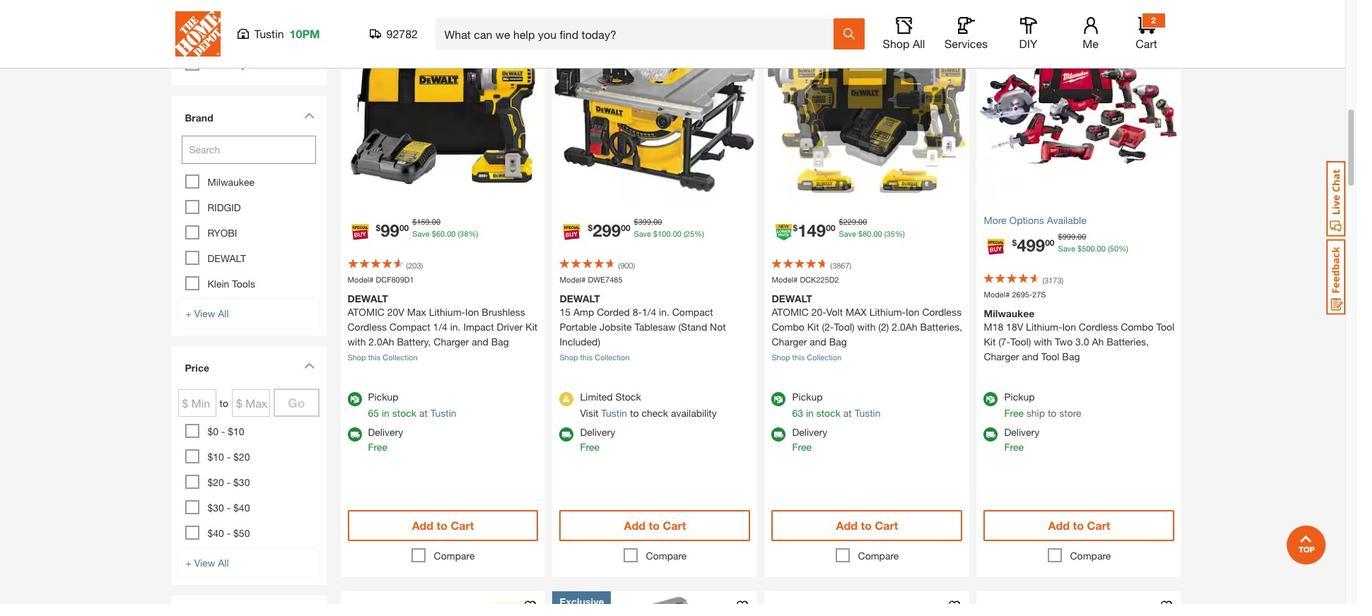Task type: vqa. For each thing, say whether or not it's contained in the screenshot.
Tustin in the pickup 65 in stock at tustin
yes



Task type: describe. For each thing, give the bounding box(es) containing it.
92782
[[387, 27, 418, 40]]

dwe7485
[[588, 275, 623, 285]]

$ right the $ 149 00
[[839, 217, 844, 227]]

collection inside the dewalt atomic 20v max lithium-ion brushless cordless compact 1/4 in. impact driver kit with 2.0ah battery, charger and bag shop this collection
[[383, 353, 418, 362]]

2
[[1151, 15, 1156, 25]]

model# for 149
[[772, 275, 798, 285]]

- for $40
[[227, 527, 231, 539]]

$0 - $10
[[208, 425, 244, 437]]

in for 99
[[382, 407, 390, 419]]

tustin 10pm
[[254, 27, 320, 40]]

500
[[1082, 244, 1095, 253]]

(2)
[[879, 321, 889, 333]]

$ inside $ 499 00
[[1012, 238, 1017, 248]]

cordless for 99
[[348, 321, 387, 333]]

00 right 399
[[654, 217, 662, 227]]

charger for combo
[[772, 336, 807, 348]]

( inside $ 159 . 00 save $ 60 . 00 ( 38 %)
[[458, 229, 460, 238]]

80
[[863, 229, 872, 238]]

+ for klein tools
[[186, 307, 192, 319]]

to inside limited stock visit tustin to check availability
[[630, 407, 639, 419]]

tustin up added
[[254, 27, 284, 40]]

35
[[887, 229, 895, 238]]

new
[[185, 29, 206, 41]]

included)
[[560, 336, 600, 348]]

and inside the dewalt atomic 20v max lithium-ion brushless cordless compact 1/4 in. impact driver kit with 2.0ah battery, charger and bag shop this collection
[[472, 336, 489, 348]]

) for 99
[[421, 261, 423, 270]]

model# dwe7485
[[560, 275, 623, 285]]

add to cart button for limited stock visit tustin to check availability
[[560, 511, 751, 542]]

atomic for 149
[[772, 306, 809, 318]]

$0
[[208, 425, 219, 437]]

klein tools
[[208, 278, 255, 290]]

compare for pickup 63 in stock at tustin
[[858, 550, 899, 562]]

900
[[620, 261, 633, 270]]

60
[[436, 229, 445, 238]]

$ down "available"
[[1058, 232, 1063, 241]]

new arrival link
[[178, 20, 319, 53]]

compact inside the dewalt atomic 20v max lithium-ion brushless cordless compact 1/4 in. impact driver kit with 2.0ah battery, charger and bag shop this collection
[[390, 321, 431, 333]]

8-
[[633, 306, 642, 318]]

max
[[846, 306, 867, 318]]

bag inside dewalt atomic 20-volt max lithium-ion cordless combo kit (2-tool) with (2) 2.0ah batteries, charger and bag shop this collection
[[829, 336, 847, 348]]

$ inside $ 99 00
[[376, 223, 381, 233]]

lithium- inside dewalt atomic 20-volt max lithium-ion cordless combo kit (2-tool) with (2) 2.0ah batteries, charger and bag shop this collection
[[870, 306, 906, 318]]

available shipping image for 149
[[772, 428, 786, 442]]

pickup free ship to store
[[1005, 391, 1082, 419]]

2695-
[[1012, 290, 1033, 299]]

. right "$ 299 00"
[[651, 217, 654, 227]]

kit inside the dewalt atomic 20v max lithium-ion brushless cordless compact 1/4 in. impact driver kit with 2.0ah battery, charger and bag shop this collection
[[526, 321, 538, 333]]

$ 149 00
[[793, 221, 836, 240]]

stock for 149
[[817, 407, 841, 419]]

with inside milwaukee m18 18v lithium-ion cordless combo tool kit (7-tool) with two 3.0 ah batteries, charger and tool bag
[[1034, 336, 1052, 348]]

$20 - $30 link
[[208, 476, 250, 488]]

( inside "$ 229 . 00 save $ 80 . 00 ( 35 %)"
[[885, 229, 887, 238]]

battery,
[[397, 336, 431, 348]]

100
[[658, 229, 671, 238]]

$ inside the $ 149 00
[[793, 223, 798, 233]]

combo inside milwaukee m18 18v lithium-ion cordless combo tool kit (7-tool) with two 3.0 ah batteries, charger and tool bag
[[1121, 321, 1154, 333]]

38
[[460, 229, 469, 238]]

jobsite
[[600, 321, 632, 333]]

services
[[945, 37, 988, 50]]

cordless inside milwaukee m18 18v lithium-ion cordless combo tool kit (7-tool) with two 3.0 ah batteries, charger and tool bag
[[1079, 321, 1118, 333]]

99
[[381, 221, 400, 240]]

%) for 299
[[695, 229, 704, 238]]

this inside dewalt 15 amp corded 8-1/4 in. compact portable jobsite tablesaw (stand not included) shop this collection
[[580, 353, 593, 362]]

availability
[[671, 407, 717, 419]]

add to cart button for pickup free ship to store
[[984, 511, 1175, 542]]

00 inside "$ 299 00"
[[621, 223, 631, 233]]

$ left "25"
[[654, 229, 658, 238]]

00 right 80
[[874, 229, 882, 238]]

shop all button
[[882, 17, 927, 51]]

add to cart button for pickup 65 in stock at tustin
[[348, 511, 539, 542]]

all inside button
[[913, 37, 925, 50]]

check
[[642, 407, 668, 419]]

volt
[[827, 306, 843, 318]]

tustin inside pickup 65 in stock at tustin
[[430, 407, 457, 419]]

free for pickup free ship to store
[[1005, 441, 1024, 453]]

(2-
[[822, 321, 834, 333]]

compare for pickup free ship to store
[[1070, 550, 1111, 562]]

dewalt 15 amp corded 8-1/4 in. compact portable jobsite tablesaw (stand not included) shop this collection
[[560, 293, 726, 362]]

and for kit
[[1022, 351, 1039, 363]]

with inside dewalt atomic 20-volt max lithium-ion cordless combo kit (2-tool) with (2) 2.0ah batteries, charger and bag shop this collection
[[858, 321, 876, 333]]

bag for dewalt atomic 20v max lithium-ion brushless cordless compact 1/4 in. impact driver kit with 2.0ah battery, charger and bag shop this collection
[[491, 336, 509, 348]]

499
[[1017, 235, 1045, 255]]

1/4 inside the dewalt atomic 20v max lithium-ion brushless cordless compact 1/4 in. impact driver kit with 2.0ah battery, charger and bag shop this collection
[[433, 321, 448, 333]]

delivery for free
[[1005, 426, 1040, 438]]

add for 65 in stock
[[412, 519, 434, 533]]

save for 499
[[1058, 244, 1076, 253]]

3.0
[[1076, 336, 1090, 348]]

( inside the $ 999 . 00 save $ 500 . 00 ( 50 %)
[[1108, 244, 1110, 253]]

92782 button
[[370, 27, 418, 41]]

shop inside the dewalt atomic 20v max lithium-ion brushless cordless compact 1/4 in. impact driver kit with 2.0ah battery, charger and bag shop this collection
[[348, 353, 366, 362]]

$ down the more options available link
[[1078, 244, 1082, 253]]

price-range-upperBound telephone field
[[232, 389, 270, 417]]

0 vertical spatial $20
[[233, 451, 250, 463]]

brushless
[[482, 306, 525, 318]]

20v max lithium-ion cordless 1/2 in. impact wrench kit image
[[765, 592, 970, 605]]

00 right "999"
[[1078, 232, 1087, 241]]

( 203 )
[[406, 261, 423, 270]]

price-range-lowerBound telephone field
[[178, 389, 216, 417]]

two
[[1055, 336, 1073, 348]]

collection inside dewalt 15 amp corded 8-1/4 in. compact portable jobsite tablesaw (stand not included) shop this collection
[[595, 353, 630, 362]]

limited
[[580, 391, 613, 403]]

$ 399 . 00 save $ 100 . 00 ( 25 %)
[[634, 217, 704, 238]]

00 up 80
[[859, 217, 867, 227]]

0 horizontal spatial $30
[[208, 502, 224, 514]]

free for pickup 63 in stock at tustin
[[792, 441, 812, 453]]

and for combo
[[810, 336, 827, 348]]

3173
[[1045, 276, 1062, 285]]

- for $20
[[227, 476, 231, 488]]

( up dwe7485
[[618, 261, 620, 270]]

caret icon image for $0 - $10
[[304, 362, 314, 369]]

0 vertical spatial $30
[[233, 476, 250, 488]]

ship
[[1027, 407, 1045, 419]]

live chat image
[[1327, 161, 1346, 237]]

$ 299 00
[[588, 221, 631, 240]]

( up the dcf809d1
[[406, 261, 408, 270]]

$ right "$ 299 00"
[[634, 217, 638, 227]]

203
[[408, 261, 421, 270]]

149
[[798, 221, 826, 240]]

%) for 149
[[895, 229, 905, 238]]

go button
[[274, 389, 319, 417]]

20-
[[812, 306, 827, 318]]

tool) inside dewalt atomic 20-volt max lithium-ion cordless combo kit (2-tool) with (2) 2.0ah batteries, charger and bag shop this collection
[[834, 321, 855, 333]]

. right the $ 149 00
[[856, 217, 859, 227]]

. left 35
[[872, 229, 874, 238]]

amp
[[574, 306, 594, 318]]

milwaukee for milwaukee
[[208, 176, 255, 188]]

save for 299
[[634, 229, 651, 238]]

driver
[[497, 321, 523, 333]]

shop inside dewalt 15 amp corded 8-1/4 in. compact portable jobsite tablesaw (stand not included) shop this collection
[[560, 353, 578, 362]]

0 vertical spatial $10
[[228, 425, 244, 437]]

( up dck225d2
[[831, 261, 832, 270]]

in for 149
[[806, 407, 814, 419]]

milwaukee link
[[208, 176, 255, 188]]

00 left "25"
[[673, 229, 682, 238]]

1/4 inside dewalt 15 amp corded 8-1/4 in. compact portable jobsite tablesaw (stand not included) shop this collection
[[642, 306, 656, 318]]

add to cart for pickup 65 in stock at tustin
[[412, 519, 474, 533]]

00 inside the $ 149 00
[[826, 223, 836, 233]]

collection inside dewalt atomic 20-volt max lithium-ion cordless combo kit (2-tool) with (2) 2.0ah batteries, charger and bag shop this collection
[[807, 353, 842, 362]]

$ right $ 99 00
[[412, 217, 417, 227]]

25
[[686, 229, 695, 238]]

$ 159 . 00 save $ 60 . 00 ( 38 %)
[[412, 217, 478, 238]]

available for pickup image for 149
[[772, 392, 786, 407]]

free inside pickup free ship to store
[[1005, 407, 1024, 419]]

model# for 299
[[560, 275, 586, 285]]

tustin inside limited stock visit tustin to check availability
[[601, 407, 627, 419]]

20v
[[387, 306, 404, 318]]

$50
[[233, 527, 250, 539]]

cart 2
[[1136, 15, 1158, 50]]

recently
[[208, 58, 246, 70]]

compare for limited stock visit tustin to check availability
[[646, 550, 687, 562]]

dewalt down ryobi
[[208, 252, 246, 264]]

bag for milwaukee m18 18v lithium-ion cordless combo tool kit (7-tool) with two 3.0 ah batteries, charger and tool bag
[[1062, 351, 1080, 363]]

Search text field
[[181, 135, 316, 164]]

$20 - $30
[[208, 476, 250, 488]]

model# 2695-27s
[[984, 290, 1046, 299]]

options
[[1010, 215, 1044, 227]]

delivery for visit
[[580, 426, 615, 438]]

(7-
[[999, 336, 1011, 348]]

(stand
[[679, 321, 707, 333]]

max
[[407, 306, 426, 318]]

3 available shipping image from the left
[[984, 428, 998, 442]]

not
[[710, 321, 726, 333]]

- for $30
[[227, 502, 231, 514]]

me button
[[1068, 17, 1114, 51]]

dewalt for 99
[[348, 293, 388, 305]]

add to cart for pickup 63 in stock at tustin
[[836, 519, 898, 533]]

( 3867 )
[[831, 261, 852, 270]]

. left 50 at the top right of page
[[1095, 244, 1097, 253]]

diy button
[[1006, 17, 1051, 51]]

00 up 60
[[432, 217, 441, 227]]

$ left 35
[[859, 229, 863, 238]]

6 gal. portable electric pancake air compressor image
[[553, 592, 758, 605]]

$ inside "$ 299 00"
[[588, 223, 593, 233]]

( 900 )
[[618, 261, 635, 270]]

dcf809d1
[[376, 275, 414, 285]]

all for $0 - $10
[[218, 557, 229, 569]]

cart for pickup free ship to store
[[1087, 519, 1111, 533]]

delivery free for 63 in stock
[[792, 426, 828, 453]]

. left "25"
[[671, 229, 673, 238]]

$40 - $50
[[208, 527, 250, 539]]

store
[[1060, 407, 1082, 419]]

compact inside dewalt 15 amp corded 8-1/4 in. compact portable jobsite tablesaw (stand not included) shop this collection
[[672, 306, 713, 318]]

batteries, for ion
[[920, 321, 963, 333]]

model# dck225d2
[[772, 275, 839, 285]]

the home depot logo image
[[175, 11, 220, 57]]

this inside the dewalt atomic 20v max lithium-ion brushless cordless compact 1/4 in. impact driver kit with 2.0ah battery, charger and bag shop this collection
[[368, 353, 381, 362]]

50
[[1110, 244, 1119, 253]]

%) for 499
[[1119, 244, 1129, 253]]

dewalt for 299
[[560, 293, 600, 305]]

batteries, for combo
[[1107, 336, 1149, 348]]

services button
[[944, 17, 989, 51]]

( up '27s'
[[1043, 276, 1045, 285]]

tustin inside pickup 63 in stock at tustin
[[855, 407, 881, 419]]

view for $40 - $50
[[194, 557, 215, 569]]

me
[[1083, 37, 1099, 50]]

added
[[249, 58, 278, 70]]



Task type: locate. For each thing, give the bounding box(es) containing it.
(
[[458, 229, 460, 238], [684, 229, 686, 238], [885, 229, 887, 238], [1108, 244, 1110, 253], [406, 261, 408, 270], [618, 261, 620, 270], [831, 261, 832, 270], [1043, 276, 1045, 285]]

1 horizontal spatial 1/4
[[642, 306, 656, 318]]

delivery free
[[368, 426, 403, 453], [580, 426, 615, 453], [792, 426, 828, 453], [1005, 426, 1040, 453]]

0 horizontal spatial lithium-
[[429, 306, 465, 318]]

1 vertical spatial + view all link
[[178, 548, 319, 578]]

0 horizontal spatial charger
[[434, 336, 469, 348]]

0 vertical spatial view
[[194, 307, 215, 319]]

view down 'klein'
[[194, 307, 215, 319]]

dewalt inside dewalt atomic 20-volt max lithium-ion cordless combo kit (2-tool) with (2) 2.0ah batteries, charger and bag shop this collection
[[772, 293, 812, 305]]

tool) down 18v
[[1011, 336, 1031, 348]]

3 this from the left
[[793, 353, 805, 362]]

at inside pickup 65 in stock at tustin
[[419, 407, 428, 419]]

1 vertical spatial milwaukee
[[984, 308, 1035, 320]]

4 delivery from the left
[[1005, 426, 1040, 438]]

ridgid link
[[208, 201, 241, 213]]

delivery down ship
[[1005, 426, 1040, 438]]

recently added link
[[208, 58, 278, 70]]

pickup up 63 on the right bottom of the page
[[792, 391, 823, 403]]

pickup for 149
[[792, 391, 823, 403]]

229
[[844, 217, 856, 227]]

and down the (2-
[[810, 336, 827, 348]]

bag inside the dewalt atomic 20v max lithium-ion brushless cordless compact 1/4 in. impact driver kit with 2.0ah battery, charger and bag shop this collection
[[491, 336, 509, 348]]

milwaukee up ridgid link on the top of page
[[208, 176, 255, 188]]

1 available shipping image from the left
[[348, 428, 362, 442]]

tablesaw
[[635, 321, 676, 333]]

lithium- up two
[[1026, 321, 1063, 333]]

limited stock visit tustin to check availability
[[580, 391, 717, 419]]

0 horizontal spatial milwaukee
[[208, 176, 255, 188]]

charger for kit
[[984, 351, 1019, 363]]

2 stock from the left
[[817, 407, 841, 419]]

available
[[1047, 215, 1087, 227]]

lithium- inside milwaukee m18 18v lithium-ion cordless combo tool kit (7-tool) with two 3.0 ah batteries, charger and tool bag
[[1026, 321, 1063, 333]]

1 horizontal spatial batteries,
[[1107, 336, 1149, 348]]

1 vertical spatial $40
[[208, 527, 224, 539]]

2 horizontal spatial tustin link
[[855, 407, 881, 419]]

save inside $ 399 . 00 save $ 100 . 00 ( 25 %)
[[634, 229, 651, 238]]

save down 229
[[839, 229, 856, 238]]

3867
[[832, 261, 850, 270]]

$10 - $20 link
[[208, 451, 250, 463]]

3 add to cart button from the left
[[772, 511, 963, 542]]

dewalt link
[[208, 252, 246, 264]]

free for limited stock visit tustin to check availability
[[580, 441, 600, 453]]

- up $20 - $30 link at bottom left
[[227, 451, 231, 463]]

1 delivery from the left
[[368, 426, 403, 438]]

- down "$10 - $20" link
[[227, 476, 231, 488]]

2 delivery from the left
[[580, 426, 615, 438]]

caret icon image inside the price link
[[304, 362, 314, 369]]

4 add to cart button from the left
[[984, 511, 1175, 542]]

2 combo from the left
[[1121, 321, 1154, 333]]

tustin link down stock
[[601, 407, 627, 419]]

0 horizontal spatial this
[[368, 353, 381, 362]]

model# dcf809d1
[[348, 275, 414, 285]]

caret icon image inside brand link
[[304, 112, 314, 118]]

impact
[[464, 321, 494, 333]]

delivery free down ship
[[1005, 426, 1040, 453]]

1 in from the left
[[382, 407, 390, 419]]

1 tustin link from the left
[[430, 407, 457, 419]]

this up 65
[[368, 353, 381, 362]]

ion inside dewalt atomic 20-volt max lithium-ion cordless combo kit (2-tool) with (2) 2.0ah batteries, charger and bag shop this collection
[[906, 306, 920, 318]]

atomic inside dewalt atomic 20-volt max lithium-ion cordless combo kit (2-tool) with (2) 2.0ah batteries, charger and bag shop this collection
[[772, 306, 809, 318]]

$30 - $40
[[208, 502, 250, 514]]

00 left 229
[[826, 223, 836, 233]]

ryobi link
[[208, 227, 237, 239]]

$20 up $20 - $30 link at bottom left
[[233, 451, 250, 463]]

batteries, right ah
[[1107, 336, 1149, 348]]

add to cart
[[412, 519, 474, 533], [624, 519, 686, 533], [836, 519, 898, 533], [1049, 519, 1111, 533]]

shop this collection link down included)
[[560, 353, 630, 362]]

compare up atomic 20-volt lithium-ion cordless brushless combo kit (4-tool) with (2) 2.0ah batteries, charger and bag 'image'
[[1070, 550, 1111, 562]]

with left battery,
[[348, 336, 366, 348]]

1 view from the top
[[194, 307, 215, 319]]

1 vertical spatial in.
[[450, 321, 461, 333]]

visit
[[580, 407, 599, 419]]

2 horizontal spatial collection
[[807, 353, 842, 362]]

at right 65
[[419, 407, 428, 419]]

%) right 500
[[1119, 244, 1129, 253]]

2 delivery free from the left
[[580, 426, 615, 453]]

1 horizontal spatial $20
[[233, 451, 250, 463]]

$
[[412, 217, 417, 227], [634, 217, 638, 227], [839, 217, 844, 227], [376, 223, 381, 233], [588, 223, 593, 233], [793, 223, 798, 233], [432, 229, 436, 238], [654, 229, 658, 238], [859, 229, 863, 238], [1058, 232, 1063, 241], [1012, 238, 1017, 248], [1078, 244, 1082, 253]]

brand link
[[178, 103, 319, 135]]

and inside milwaukee m18 18v lithium-ion cordless combo tool kit (7-tool) with two 3.0 ah batteries, charger and tool bag
[[1022, 351, 1039, 363]]

1 vertical spatial $10
[[208, 451, 224, 463]]

$ 99 00
[[376, 221, 409, 240]]

1 horizontal spatial available shipping image
[[772, 428, 786, 442]]

shop this collection link for 149
[[772, 353, 842, 362]]

+ view all for klein tools
[[186, 307, 229, 319]]

2 compare from the left
[[646, 550, 687, 562]]

%) inside the $ 999 . 00 save $ 500 . 00 ( 50 %)
[[1119, 244, 1129, 253]]

3 add to cart from the left
[[836, 519, 898, 533]]

2 this from the left
[[580, 353, 593, 362]]

free for pickup 65 in stock at tustin
[[368, 441, 388, 453]]

0 horizontal spatial in
[[382, 407, 390, 419]]

4 add from the left
[[1049, 519, 1070, 533]]

0 vertical spatial + view all link
[[178, 298, 319, 329]]

stock right 65
[[392, 407, 417, 419]]

shop all
[[883, 37, 925, 50]]

1 vertical spatial tool)
[[1011, 336, 1031, 348]]

compare for pickup 65 in stock at tustin
[[434, 550, 475, 562]]

delivery free for 65 in stock
[[368, 426, 403, 453]]

0 vertical spatial caret icon image
[[304, 112, 314, 118]]

stock
[[392, 407, 417, 419], [817, 407, 841, 419]]

free down pickup free ship to store
[[1005, 441, 1024, 453]]

20v max cordless 10 tool combo kit with (2) 20v 2.0ah batteries, charger, and bag image
[[341, 592, 546, 605]]

ridgid
[[208, 201, 241, 213]]

%) right 80
[[895, 229, 905, 238]]

pickup for 99
[[368, 391, 399, 403]]

1 collection from the left
[[383, 353, 418, 362]]

atomic 20-volt lithium-ion cordless brushless combo kit (4-tool) with (2) 2.0ah batteries, charger and bag image
[[977, 592, 1182, 605]]

1 this from the left
[[368, 353, 381, 362]]

in inside pickup 63 in stock at tustin
[[806, 407, 814, 419]]

10pm
[[290, 27, 320, 40]]

0 horizontal spatial combo
[[772, 321, 805, 333]]

collection down the (2-
[[807, 353, 842, 362]]

399
[[638, 217, 651, 227]]

combo
[[772, 321, 805, 333], [1121, 321, 1154, 333]]

$30 - $40 link
[[208, 502, 250, 514]]

atomic 20v max lithium-ion brushless cordless compact 1/4 in. impact driver kit with 2.0ah battery, charger and bag image
[[341, 1, 546, 206]]

3 compare from the left
[[858, 550, 899, 562]]

1 atomic from the left
[[348, 306, 385, 318]]

1 horizontal spatial with
[[858, 321, 876, 333]]

. right $ 99 00
[[430, 217, 432, 227]]

1 horizontal spatial charger
[[772, 336, 807, 348]]

1 horizontal spatial 2.0ah
[[892, 321, 918, 333]]

0 horizontal spatial pickup
[[368, 391, 399, 403]]

1 + from the top
[[186, 307, 192, 319]]

cordless inside the dewalt atomic 20v max lithium-ion brushless cordless compact 1/4 in. impact driver kit with 2.0ah battery, charger and bag shop this collection
[[348, 321, 387, 333]]

add to cart for limited stock visit tustin to check availability
[[624, 519, 686, 533]]

this inside dewalt atomic 20-volt max lithium-ion cordless combo kit (2-tool) with (2) 2.0ah batteries, charger and bag shop this collection
[[793, 353, 805, 362]]

2 + view all from the top
[[186, 557, 229, 569]]

at
[[419, 407, 428, 419], [844, 407, 852, 419]]

1 horizontal spatial tustin link
[[601, 407, 627, 419]]

$0 - $10 link
[[208, 425, 244, 437]]

and down 18v
[[1022, 351, 1039, 363]]

delivery down 65
[[368, 426, 403, 438]]

compact up (stand
[[672, 306, 713, 318]]

collection down battery,
[[383, 353, 418, 362]]

dewalt for 149
[[772, 293, 812, 305]]

2 horizontal spatial lithium-
[[1026, 321, 1063, 333]]

add for visit
[[624, 519, 646, 533]]

2 horizontal spatial kit
[[984, 336, 996, 348]]

2 in from the left
[[806, 407, 814, 419]]

in. inside the dewalt atomic 20v max lithium-ion brushless cordless compact 1/4 in. impact driver kit with 2.0ah battery, charger and bag shop this collection
[[450, 321, 461, 333]]

ion inside the dewalt atomic 20v max lithium-ion brushless cordless compact 1/4 in. impact driver kit with 2.0ah battery, charger and bag shop this collection
[[465, 306, 479, 318]]

recently added
[[208, 58, 278, 70]]

0 horizontal spatial cordless
[[348, 321, 387, 333]]

) for 149
[[850, 261, 852, 270]]

available for pickup image for 99
[[348, 392, 362, 407]]

+ view all link down tools
[[178, 298, 319, 329]]

2 horizontal spatial and
[[1022, 351, 1039, 363]]

+ view all
[[186, 307, 229, 319], [186, 557, 229, 569]]

1 available for pickup image from the left
[[348, 392, 362, 407]]

1 vertical spatial + view all
[[186, 557, 229, 569]]

bag inside milwaukee m18 18v lithium-ion cordless combo tool kit (7-tool) with two 3.0 ah batteries, charger and tool bag
[[1062, 351, 1080, 363]]

$40 up $50
[[233, 502, 250, 514]]

2 atomic from the left
[[772, 306, 809, 318]]

0 horizontal spatial batteries,
[[920, 321, 963, 333]]

1 vertical spatial batteries,
[[1107, 336, 1149, 348]]

milwaukee inside milwaukee m18 18v lithium-ion cordless combo tool kit (7-tool) with two 3.0 ah batteries, charger and tool bag
[[984, 308, 1035, 320]]

stock inside pickup 63 in stock at tustin
[[817, 407, 841, 419]]

caret icon image up search text field
[[304, 112, 314, 118]]

4 delivery free from the left
[[1005, 426, 1040, 453]]

collection down jobsite
[[595, 353, 630, 362]]

15 amp corded 8-1/4 in. compact portable jobsite tablesaw (stand not included) image
[[553, 1, 758, 206]]

combo inside dewalt atomic 20-volt max lithium-ion cordless combo kit (2-tool) with (2) 2.0ah batteries, charger and bag shop this collection
[[772, 321, 805, 333]]

%) for 99
[[469, 229, 478, 238]]

diy
[[1020, 37, 1038, 50]]

milwaukee up 18v
[[984, 308, 1035, 320]]

2 add to cart button from the left
[[560, 511, 751, 542]]

$10
[[228, 425, 244, 437], [208, 451, 224, 463]]

+ view all link for $40 - $50
[[178, 548, 319, 578]]

ion inside milwaukee m18 18v lithium-ion cordless combo tool kit (7-tool) with two 3.0 ah batteries, charger and tool bag
[[1063, 321, 1076, 333]]

1 horizontal spatial compact
[[672, 306, 713, 318]]

batteries, inside milwaukee m18 18v lithium-ion cordless combo tool kit (7-tool) with two 3.0 ah batteries, charger and tool bag
[[1107, 336, 1149, 348]]

available for pickup image
[[348, 392, 362, 407], [772, 392, 786, 407]]

$ left 38
[[432, 229, 436, 238]]

caret icon image
[[304, 112, 314, 118], [304, 362, 314, 369]]

00 right 60
[[447, 229, 456, 238]]

( 3173 )
[[1043, 276, 1064, 285]]

2 horizontal spatial charger
[[984, 351, 1019, 363]]

delivery free for free
[[1005, 426, 1040, 453]]

delivery down 63 on the right bottom of the page
[[792, 426, 828, 438]]

( right 80
[[885, 229, 887, 238]]

3 delivery free from the left
[[792, 426, 828, 453]]

299
[[593, 221, 621, 240]]

all down $40 - $50
[[218, 557, 229, 569]]

0 horizontal spatial compact
[[390, 321, 431, 333]]

0 vertical spatial +
[[186, 307, 192, 319]]

1 vertical spatial tool
[[1042, 351, 1060, 363]]

+ view all link down $50
[[178, 548, 319, 578]]

save inside $ 159 . 00 save $ 60 . 00 ( 38 %)
[[412, 229, 430, 238]]

0 horizontal spatial tool
[[1042, 351, 1060, 363]]

0 vertical spatial in.
[[659, 306, 670, 318]]

tustin right 63 on the right bottom of the page
[[855, 407, 881, 419]]

charger down the impact
[[434, 336, 469, 348]]

2.0ah inside the dewalt atomic 20v max lithium-ion brushless cordless compact 1/4 in. impact driver kit with 2.0ah battery, charger and bag shop this collection
[[369, 336, 394, 348]]

dewalt down model# dcf809d1
[[348, 293, 388, 305]]

save inside the $ 999 . 00 save $ 500 . 00 ( 50 %)
[[1058, 244, 1076, 253]]

in right 65
[[382, 407, 390, 419]]

2 collection from the left
[[595, 353, 630, 362]]

. down the more options available link
[[1076, 232, 1078, 241]]

0 horizontal spatial 2.0ah
[[369, 336, 394, 348]]

2 add to cart from the left
[[624, 519, 686, 533]]

charger inside milwaukee m18 18v lithium-ion cordless combo tool kit (7-tool) with two 3.0 ah batteries, charger and tool bag
[[984, 351, 1019, 363]]

$ left 159
[[376, 223, 381, 233]]

1 compare from the left
[[434, 550, 475, 562]]

cordless for 149
[[923, 306, 962, 318]]

stock right 63 on the right bottom of the page
[[817, 407, 841, 419]]

0 horizontal spatial $10
[[208, 451, 224, 463]]

0 horizontal spatial available for pickup image
[[348, 392, 362, 407]]

00 inside $ 99 00
[[400, 223, 409, 233]]

1 horizontal spatial shop this collection link
[[560, 353, 630, 362]]

pickup
[[368, 391, 399, 403], [792, 391, 823, 403], [1005, 391, 1035, 403]]

1 pickup from the left
[[368, 391, 399, 403]]

compare up 20v max lithium-ion cordless 1/2 in. impact wrench kit image
[[858, 550, 899, 562]]

2 + from the top
[[186, 557, 192, 569]]

tustin right 65
[[430, 407, 457, 419]]

- for $10
[[227, 451, 231, 463]]

What can we help you find today? search field
[[444, 19, 833, 49]]

. left 38
[[445, 229, 447, 238]]

%) inside $ 399 . 00 save $ 100 . 00 ( 25 %)
[[695, 229, 704, 238]]

1 horizontal spatial collection
[[595, 353, 630, 362]]

4 add to cart from the left
[[1049, 519, 1111, 533]]

at for 99
[[419, 407, 428, 419]]

+ view all link for klein tools
[[178, 298, 319, 329]]

corded
[[597, 306, 630, 318]]

2 caret icon image from the top
[[304, 362, 314, 369]]

2 at from the left
[[844, 407, 852, 419]]

in. inside dewalt 15 amp corded 8-1/4 in. compact portable jobsite tablesaw (stand not included) shop this collection
[[659, 306, 670, 318]]

+ view all link
[[178, 298, 319, 329], [178, 548, 319, 578]]

.
[[430, 217, 432, 227], [651, 217, 654, 227], [856, 217, 859, 227], [445, 229, 447, 238], [671, 229, 673, 238], [872, 229, 874, 238], [1076, 232, 1078, 241], [1095, 244, 1097, 253]]

charger inside dewalt atomic 20-volt max lithium-ion cordless combo kit (2-tool) with (2) 2.0ah batteries, charger and bag shop this collection
[[772, 336, 807, 348]]

portable
[[560, 321, 597, 333]]

) for 299
[[633, 261, 635, 270]]

dewalt atomic 20v max lithium-ion brushless cordless compact 1/4 in. impact driver kit with 2.0ah battery, charger and bag shop this collection
[[348, 293, 538, 362]]

0 horizontal spatial $20
[[208, 476, 224, 488]]

1 horizontal spatial milwaukee
[[984, 308, 1035, 320]]

1 horizontal spatial and
[[810, 336, 827, 348]]

milwaukee m18 18v lithium-ion cordless combo tool kit (7-tool) with two 3.0 ah batteries, charger and tool bag
[[984, 308, 1175, 363]]

model# left the dcf809d1
[[348, 275, 374, 285]]

4 compare from the left
[[1070, 550, 1111, 562]]

save inside "$ 229 . 00 save $ 80 . 00 ( 35 %)"
[[839, 229, 856, 238]]

cordless inside dewalt atomic 20-volt max lithium-ion cordless combo kit (2-tool) with (2) 2.0ah batteries, charger and bag shop this collection
[[923, 306, 962, 318]]

stock inside pickup 65 in stock at tustin
[[392, 407, 417, 419]]

1 horizontal spatial $40
[[233, 502, 250, 514]]

2 tustin link from the left
[[601, 407, 627, 419]]

2 horizontal spatial pickup
[[1005, 391, 1035, 403]]

0 horizontal spatial shop this collection link
[[348, 353, 418, 362]]

%) inside "$ 229 . 00 save $ 80 . 00 ( 35 %)"
[[895, 229, 905, 238]]

1 delivery free from the left
[[368, 426, 403, 453]]

1 vertical spatial 1/4
[[433, 321, 448, 333]]

save down 399
[[634, 229, 651, 238]]

tustin link for 99
[[430, 407, 457, 419]]

$ down options
[[1012, 238, 1017, 248]]

available shipping image
[[560, 428, 574, 442]]

pickup inside pickup free ship to store
[[1005, 391, 1035, 403]]

cart for pickup 63 in stock at tustin
[[875, 519, 898, 533]]

1 horizontal spatial kit
[[808, 321, 819, 333]]

2 horizontal spatial with
[[1034, 336, 1052, 348]]

collection
[[383, 353, 418, 362], [595, 353, 630, 362], [807, 353, 842, 362]]

kit inside dewalt atomic 20-volt max lithium-ion cordless combo kit (2-tool) with (2) 2.0ah batteries, charger and bag shop this collection
[[808, 321, 819, 333]]

1 horizontal spatial cordless
[[923, 306, 962, 318]]

0 vertical spatial 2.0ah
[[892, 321, 918, 333]]

1 horizontal spatial in.
[[659, 306, 670, 318]]

2 view from the top
[[194, 557, 215, 569]]

1 stock from the left
[[392, 407, 417, 419]]

1 vertical spatial compact
[[390, 321, 431, 333]]

pickup inside pickup 63 in stock at tustin
[[792, 391, 823, 403]]

3 tustin link from the left
[[855, 407, 881, 419]]

save for 149
[[839, 229, 856, 238]]

1 horizontal spatial pickup
[[792, 391, 823, 403]]

go
[[288, 395, 305, 411]]

shop inside dewalt atomic 20-volt max lithium-ion cordless combo kit (2-tool) with (2) 2.0ah batteries, charger and bag shop this collection
[[772, 353, 790, 362]]

2.0ah inside dewalt atomic 20-volt max lithium-ion cordless combo kit (2-tool) with (2) 2.0ah batteries, charger and bag shop this collection
[[892, 321, 918, 333]]

00
[[432, 217, 441, 227], [654, 217, 662, 227], [859, 217, 867, 227], [400, 223, 409, 233], [621, 223, 631, 233], [826, 223, 836, 233], [447, 229, 456, 238], [673, 229, 682, 238], [874, 229, 882, 238], [1078, 232, 1087, 241], [1045, 238, 1055, 248], [1097, 244, 1106, 253]]

available shipping image for 99
[[348, 428, 362, 442]]

2 add from the left
[[624, 519, 646, 533]]

tustin link
[[430, 407, 457, 419], [601, 407, 627, 419], [855, 407, 881, 419]]

2 available shipping image from the left
[[772, 428, 786, 442]]

add to cart for pickup free ship to store
[[1049, 519, 1111, 533]]

dck225d2
[[800, 275, 839, 285]]

0 horizontal spatial tool)
[[834, 321, 855, 333]]

pickup inside pickup 65 in stock at tustin
[[368, 391, 399, 403]]

$ 999 . 00 save $ 500 . 00 ( 50 %)
[[1058, 232, 1129, 253]]

1 horizontal spatial bag
[[829, 336, 847, 348]]

dewalt inside the dewalt atomic 20v max lithium-ion brushless cordless compact 1/4 in. impact driver kit with 2.0ah battery, charger and bag shop this collection
[[348, 293, 388, 305]]

to
[[220, 397, 228, 409], [630, 407, 639, 419], [1048, 407, 1057, 419], [437, 519, 448, 533], [649, 519, 660, 533], [861, 519, 872, 533], [1073, 519, 1084, 533]]

delivery free for visit
[[580, 426, 615, 453]]

lithium- inside the dewalt atomic 20v max lithium-ion brushless cordless compact 1/4 in. impact driver kit with 2.0ah battery, charger and bag shop this collection
[[429, 306, 465, 318]]

0 vertical spatial tool
[[1157, 321, 1175, 333]]

0 vertical spatial milwaukee
[[208, 176, 255, 188]]

1 vertical spatial all
[[218, 307, 229, 319]]

stock for 99
[[392, 407, 417, 419]]

3 add from the left
[[836, 519, 858, 533]]

atomic inside the dewalt atomic 20v max lithium-ion brushless cordless compact 1/4 in. impact driver kit with 2.0ah battery, charger and bag shop this collection
[[348, 306, 385, 318]]

3 shop this collection link from the left
[[772, 353, 842, 362]]

and inside dewalt atomic 20-volt max lithium-ion cordless combo kit (2-tool) with (2) 2.0ah batteries, charger and bag shop this collection
[[810, 336, 827, 348]]

charger inside the dewalt atomic 20v max lithium-ion brushless cordless compact 1/4 in. impact driver kit with 2.0ah battery, charger and bag shop this collection
[[434, 336, 469, 348]]

milwaukee
[[208, 176, 255, 188], [984, 308, 1035, 320]]

2 horizontal spatial shop this collection link
[[772, 353, 842, 362]]

m18
[[984, 321, 1004, 333]]

milwaukee for milwaukee m18 18v lithium-ion cordless combo tool kit (7-tool) with two 3.0 ah batteries, charger and tool bag
[[984, 308, 1035, 320]]

+ view all down $40 - $50
[[186, 557, 229, 569]]

1/4 left the impact
[[433, 321, 448, 333]]

tools
[[232, 278, 255, 290]]

this
[[368, 353, 381, 362], [580, 353, 593, 362], [793, 353, 805, 362]]

kit left (7- on the bottom of page
[[984, 336, 996, 348]]

delivery for 63 in stock
[[792, 426, 828, 438]]

999
[[1063, 232, 1076, 241]]

add for 63 in stock
[[836, 519, 858, 533]]

and down the impact
[[472, 336, 489, 348]]

pickup 63 in stock at tustin
[[792, 391, 881, 419]]

0 horizontal spatial stock
[[392, 407, 417, 419]]

( inside $ 399 . 00 save $ 100 . 00 ( 25 %)
[[684, 229, 686, 238]]

1 horizontal spatial this
[[580, 353, 593, 362]]

00 left 159
[[400, 223, 409, 233]]

-
[[221, 425, 225, 437], [227, 451, 231, 463], [227, 476, 231, 488], [227, 502, 231, 514], [227, 527, 231, 539]]

2 + view all link from the top
[[178, 548, 319, 578]]

3 delivery from the left
[[792, 426, 828, 438]]

batteries, inside dewalt atomic 20-volt max lithium-ion cordless combo kit (2-tool) with (2) 2.0ah batteries, charger and bag shop this collection
[[920, 321, 963, 333]]

2 pickup from the left
[[792, 391, 823, 403]]

0 horizontal spatial with
[[348, 336, 366, 348]]

1 horizontal spatial at
[[844, 407, 852, 419]]

3 collection from the left
[[807, 353, 842, 362]]

caret icon image for milwaukee
[[304, 112, 314, 118]]

0 horizontal spatial $40
[[208, 527, 224, 539]]

compare up 6 gal. portable electric pancake air compressor image
[[646, 550, 687, 562]]

0 vertical spatial 1/4
[[642, 306, 656, 318]]

159
[[417, 217, 430, 227]]

1 vertical spatial 2.0ah
[[369, 336, 394, 348]]

save for 99
[[412, 229, 430, 238]]

1 add to cart from the left
[[412, 519, 474, 533]]

delivery
[[368, 426, 403, 438], [580, 426, 615, 438], [792, 426, 828, 438], [1005, 426, 1040, 438]]

add to cart button
[[348, 511, 539, 542], [560, 511, 751, 542], [772, 511, 963, 542], [984, 511, 1175, 542]]

0 horizontal spatial collection
[[383, 353, 418, 362]]

+ view all for $40 - $50
[[186, 557, 229, 569]]

1 at from the left
[[419, 407, 428, 419]]

0 horizontal spatial and
[[472, 336, 489, 348]]

lithium-
[[429, 306, 465, 318], [870, 306, 906, 318], [1026, 321, 1063, 333]]

model# for 99
[[348, 275, 374, 285]]

1 horizontal spatial tool)
[[1011, 336, 1031, 348]]

dewalt up the amp
[[560, 293, 600, 305]]

0 vertical spatial all
[[913, 37, 925, 50]]

free down 63 on the right bottom of the page
[[792, 441, 812, 453]]

available shipping image
[[348, 428, 362, 442], [772, 428, 786, 442], [984, 428, 998, 442]]

ion up the impact
[[465, 306, 479, 318]]

delivery free down 65
[[368, 426, 403, 453]]

1 vertical spatial +
[[186, 557, 192, 569]]

00 left 50 at the top right of page
[[1097, 244, 1106, 253]]

2 horizontal spatial available shipping image
[[984, 428, 998, 442]]

0 vertical spatial $40
[[233, 502, 250, 514]]

shop this collection link for 299
[[560, 353, 630, 362]]

0 vertical spatial batteries,
[[920, 321, 963, 333]]

1 add from the left
[[412, 519, 434, 533]]

available for pickup image
[[984, 392, 998, 407]]

1 horizontal spatial available for pickup image
[[772, 392, 786, 407]]

3 pickup from the left
[[1005, 391, 1035, 403]]

1 horizontal spatial combo
[[1121, 321, 1154, 333]]

0 horizontal spatial in.
[[450, 321, 461, 333]]

2 shop this collection link from the left
[[560, 353, 630, 362]]

tustin down stock
[[601, 407, 627, 419]]

0 vertical spatial + view all
[[186, 307, 229, 319]]

kit
[[526, 321, 538, 333], [808, 321, 819, 333], [984, 336, 996, 348]]

- left $50
[[227, 527, 231, 539]]

model# left dck225d2
[[772, 275, 798, 285]]

( right 500
[[1108, 244, 1110, 253]]

1 + view all from the top
[[186, 307, 229, 319]]

with inside the dewalt atomic 20v max lithium-ion brushless cordless compact 1/4 in. impact driver kit with 2.0ah battery, charger and bag shop this collection
[[348, 336, 366, 348]]

view down $40 - $50
[[194, 557, 215, 569]]

%)
[[469, 229, 478, 238], [695, 229, 704, 238], [895, 229, 905, 238], [1119, 244, 1129, 253]]

view for klein tools
[[194, 307, 215, 319]]

1 combo from the left
[[772, 321, 805, 333]]

batteries,
[[920, 321, 963, 333], [1107, 336, 1149, 348]]

in.
[[659, 306, 670, 318], [450, 321, 461, 333]]

model# left 2695- on the top
[[984, 290, 1010, 299]]

limited stock for pickup image
[[560, 392, 574, 407]]

tustin
[[254, 27, 284, 40], [430, 407, 457, 419], [601, 407, 627, 419], [855, 407, 881, 419]]

tool) inside milwaukee m18 18v lithium-ion cordless combo tool kit (7-tool) with two 3.0 ah batteries, charger and tool bag
[[1011, 336, 1031, 348]]

this up 63 on the right bottom of the page
[[793, 353, 805, 362]]

1 vertical spatial $20
[[208, 476, 224, 488]]

delivery for 65 in stock
[[368, 426, 403, 438]]

0 horizontal spatial available shipping image
[[348, 428, 362, 442]]

tustin link right 63 on the right bottom of the page
[[855, 407, 881, 419]]

with left (2)
[[858, 321, 876, 333]]

tool)
[[834, 321, 855, 333], [1011, 336, 1031, 348]]

shop this collection link for 99
[[348, 353, 418, 362]]

%) right 100
[[695, 229, 704, 238]]

$40 - $50 link
[[208, 527, 250, 539]]

1 horizontal spatial ion
[[906, 306, 920, 318]]

atomic left 20v
[[348, 306, 385, 318]]

more
[[984, 215, 1007, 227]]

in inside pickup 65 in stock at tustin
[[382, 407, 390, 419]]

cart for limited stock visit tustin to check availability
[[663, 519, 686, 533]]

$20 down "$10 - $20" link
[[208, 476, 224, 488]]

bag down two
[[1062, 351, 1080, 363]]

1 shop this collection link from the left
[[348, 353, 418, 362]]

%) inside $ 159 . 00 save $ 60 . 00 ( 38 %)
[[469, 229, 478, 238]]

in. up tablesaw
[[659, 306, 670, 318]]

0 horizontal spatial at
[[419, 407, 428, 419]]

dewalt atomic 20-volt max lithium-ion cordless combo kit (2-tool) with (2) 2.0ah batteries, charger and bag shop this collection
[[772, 293, 963, 362]]

%) right 60
[[469, 229, 478, 238]]

0 horizontal spatial atomic
[[348, 306, 385, 318]]

shop inside button
[[883, 37, 910, 50]]

2 vertical spatial all
[[218, 557, 229, 569]]

tool
[[1157, 321, 1175, 333], [1042, 351, 1060, 363]]

1 + view all link from the top
[[178, 298, 319, 329]]

00 inside $ 499 00
[[1045, 238, 1055, 248]]

more options available
[[984, 215, 1087, 227]]

2 available for pickup image from the left
[[772, 392, 786, 407]]

$ up model# dck225d2
[[793, 223, 798, 233]]

brand
[[185, 111, 213, 123]]

atomic 20-volt max lithium-ion cordless combo kit (2-tool) with (2) 2.0ah batteries, charger and bag image
[[765, 1, 970, 206]]

m18 18v lithium-ion cordless combo tool kit (7-tool) with two 3.0 ah batteries, charger and tool bag image
[[977, 1, 1182, 206]]

available for pickup image left pickup 65 in stock at tustin
[[348, 392, 362, 407]]

charger down (7- on the bottom of page
[[984, 351, 1019, 363]]

all for milwaukee
[[218, 307, 229, 319]]

0 horizontal spatial 1/4
[[433, 321, 448, 333]]

model#
[[348, 275, 374, 285], [560, 275, 586, 285], [772, 275, 798, 285], [984, 290, 1010, 299]]

$ 229 . 00 save $ 80 . 00 ( 35 %)
[[839, 217, 905, 238]]

+ for $40 - $50
[[186, 557, 192, 569]]

compact up battery,
[[390, 321, 431, 333]]

63
[[792, 407, 803, 419]]

add for free
[[1049, 519, 1070, 533]]

all left services
[[913, 37, 925, 50]]

1 horizontal spatial atomic
[[772, 306, 809, 318]]

charger down model# dck225d2
[[772, 336, 807, 348]]

0 horizontal spatial ion
[[465, 306, 479, 318]]

feedback link image
[[1327, 239, 1346, 315]]

cart for pickup 65 in stock at tustin
[[451, 519, 474, 533]]

save down 159
[[412, 229, 430, 238]]

$ up model# dwe7485
[[588, 223, 593, 233]]

1 vertical spatial $30
[[208, 502, 224, 514]]

$10 down $0
[[208, 451, 224, 463]]

tustin link for 149
[[855, 407, 881, 419]]

2 horizontal spatial this
[[793, 353, 805, 362]]

add to cart button for pickup 63 in stock at tustin
[[772, 511, 963, 542]]

kit inside milwaukee m18 18v lithium-ion cordless combo tool kit (7-tool) with two 3.0 ah batteries, charger and tool bag
[[984, 336, 996, 348]]

2 horizontal spatial cordless
[[1079, 321, 1118, 333]]

0 horizontal spatial kit
[[526, 321, 538, 333]]

at inside pickup 63 in stock at tustin
[[844, 407, 852, 419]]

1 add to cart button from the left
[[348, 511, 539, 542]]

atomic for 99
[[348, 306, 385, 318]]

to inside pickup free ship to store
[[1048, 407, 1057, 419]]

at for 149
[[844, 407, 852, 419]]

dewalt inside dewalt 15 amp corded 8-1/4 in. compact portable jobsite tablesaw (stand not included) shop this collection
[[560, 293, 600, 305]]

- for $0
[[221, 425, 225, 437]]

shop this collection link
[[348, 353, 418, 362], [560, 353, 630, 362], [772, 353, 842, 362]]

bag down driver
[[491, 336, 509, 348]]

1 caret icon image from the top
[[304, 112, 314, 118]]



